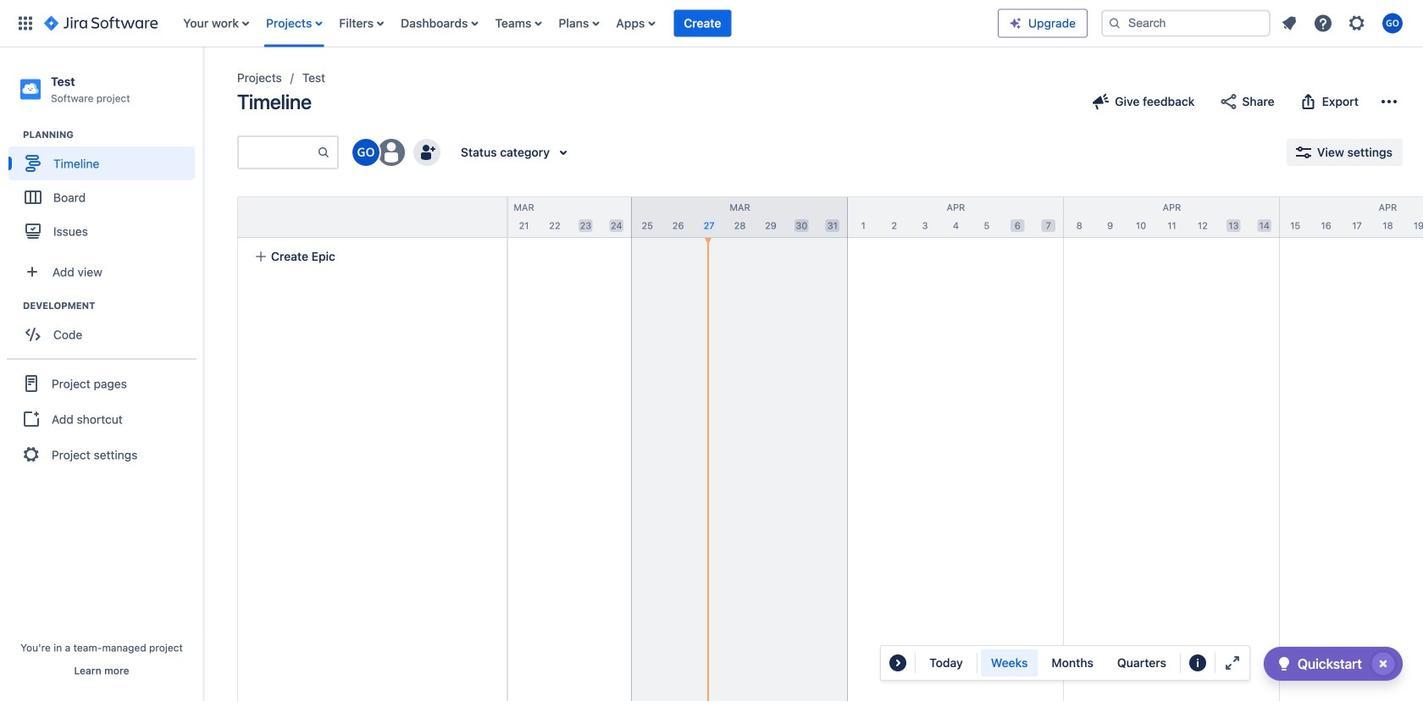 Task type: describe. For each thing, give the bounding box(es) containing it.
0 horizontal spatial list
[[175, 0, 998, 47]]

your profile and settings image
[[1383, 13, 1403, 33]]

add people image
[[417, 142, 437, 163]]

primary element
[[10, 0, 998, 47]]

timeline grid
[[200, 197, 1423, 702]]

legend image
[[1188, 653, 1208, 674]]

row group inside timeline grid
[[237, 197, 507, 238]]

6 column header from the left
[[1280, 197, 1423, 237]]

dismiss quickstart image
[[1370, 651, 1397, 678]]

search image
[[1108, 17, 1122, 30]]

sidebar element
[[0, 47, 203, 702]]

row inside timeline grid
[[238, 197, 507, 238]]

help image
[[1313, 13, 1334, 33]]

5 column header from the left
[[1064, 197, 1280, 237]]

settings image
[[1347, 13, 1367, 33]]

sidebar navigation image
[[185, 68, 222, 102]]



Task type: vqa. For each thing, say whether or not it's contained in the screenshot.
field
no



Task type: locate. For each thing, give the bounding box(es) containing it.
Search field
[[1101, 10, 1271, 37]]

heading for planning "icon"
[[23, 128, 202, 142]]

enter full screen image
[[1223, 653, 1243, 674]]

heading
[[23, 128, 202, 142], [23, 299, 202, 313]]

planning image
[[3, 125, 23, 145]]

None search field
[[1101, 10, 1271, 37]]

Search timeline text field
[[239, 137, 317, 168]]

1 heading from the top
[[23, 128, 202, 142]]

notifications image
[[1279, 13, 1300, 33]]

export icon image
[[1299, 92, 1319, 112]]

heading for development image
[[23, 299, 202, 313]]

jira software image
[[44, 13, 158, 33], [44, 13, 158, 33]]

0 vertical spatial heading
[[23, 128, 202, 142]]

2 heading from the top
[[23, 299, 202, 313]]

4 column header from the left
[[848, 197, 1064, 237]]

appswitcher icon image
[[15, 13, 36, 33]]

development image
[[3, 296, 23, 316]]

3 column header from the left
[[632, 197, 848, 237]]

group
[[8, 128, 202, 253], [8, 299, 202, 357], [7, 359, 197, 479], [981, 650, 1177, 677]]

banner
[[0, 0, 1423, 47]]

check image
[[1274, 654, 1295, 674]]

list item
[[674, 0, 732, 47]]

row group
[[237, 197, 507, 238]]

row
[[238, 197, 507, 238]]

column header
[[200, 197, 416, 237], [416, 197, 632, 237], [632, 197, 848, 237], [848, 197, 1064, 237], [1064, 197, 1280, 237], [1280, 197, 1423, 237]]

list
[[175, 0, 998, 47], [1274, 8, 1413, 39]]

1 vertical spatial heading
[[23, 299, 202, 313]]

1 column header from the left
[[200, 197, 416, 237]]

2 column header from the left
[[416, 197, 632, 237]]

1 horizontal spatial list
[[1274, 8, 1413, 39]]



